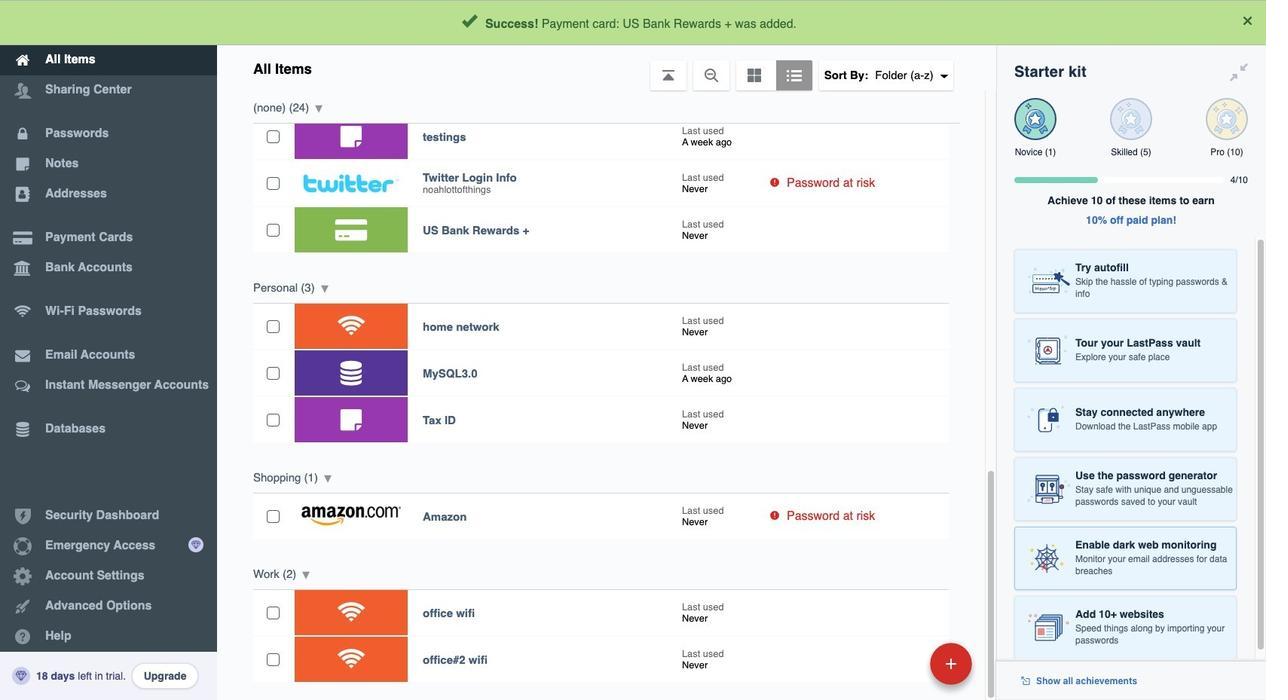 Task type: describe. For each thing, give the bounding box(es) containing it.
vault options navigation
[[217, 45, 997, 90]]



Task type: locate. For each thing, give the bounding box(es) containing it.
new item element
[[827, 642, 978, 685]]

alert
[[0, 0, 1266, 45]]

main navigation navigation
[[0, 0, 217, 700]]

Search search field
[[363, 6, 966, 39]]

search my vault text field
[[363, 6, 966, 39]]

new item navigation
[[827, 638, 981, 700]]



Task type: vqa. For each thing, say whether or not it's contained in the screenshot.
the LastPass image
no



